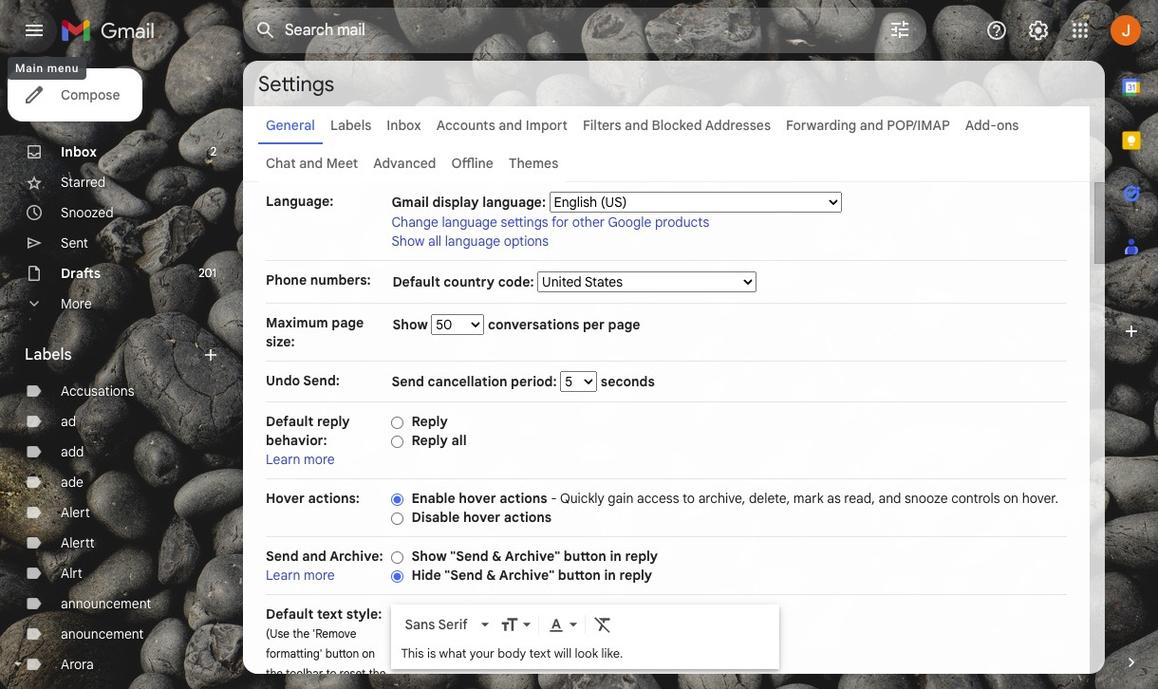 Task type: vqa. For each thing, say whether or not it's contained in the screenshot.
hover corresponding to Enable
yes



Task type: locate. For each thing, give the bounding box(es) containing it.
default up (use
[[266, 606, 314, 623]]

to right access
[[683, 490, 695, 507]]

change language settings for other google products link
[[392, 214, 709, 231]]

1 vertical spatial show
[[392, 316, 431, 333]]

2 vertical spatial show
[[411, 548, 447, 565]]

0 vertical spatial default
[[392, 273, 440, 291]]

default reply behavior: learn more
[[266, 413, 350, 468]]

in
[[610, 548, 622, 565], [604, 567, 616, 584]]

send for send cancellation period:
[[392, 373, 424, 390]]

advanced search options image
[[881, 10, 919, 48]]

labels link
[[330, 117, 371, 134]]

themes link
[[509, 155, 559, 172]]

0 vertical spatial to
[[683, 490, 695, 507]]

default inside default reply behavior: learn more
[[266, 413, 314, 430]]

1 vertical spatial to
[[326, 667, 337, 681]]

reply for reply all
[[411, 432, 448, 449]]

default
[[266, 686, 302, 689]]

ons
[[997, 117, 1019, 134]]

this
[[401, 646, 424, 662]]

0 vertical spatial text
[[317, 606, 343, 623]]

1 vertical spatial learn
[[266, 567, 301, 584]]

0 vertical spatial hover
[[459, 490, 496, 507]]

sans serif option
[[401, 616, 478, 635]]

2 more from the top
[[304, 567, 335, 584]]

default for default country code:
[[392, 273, 440, 291]]

0 horizontal spatial page
[[332, 314, 364, 331]]

and left archive:
[[302, 548, 327, 565]]

size:
[[266, 333, 295, 350]]

body
[[498, 646, 526, 662]]

alertt
[[61, 535, 95, 552]]

all
[[428, 233, 442, 250], [451, 432, 467, 449]]

0 vertical spatial "send
[[450, 548, 489, 565]]

show up hide
[[411, 548, 447, 565]]

reply inside default reply behavior: learn more
[[317, 413, 350, 430]]

None search field
[[243, 8, 927, 53]]

1 vertical spatial reply
[[625, 548, 658, 565]]

learn more link for send
[[266, 567, 335, 584]]

"send for show
[[450, 548, 489, 565]]

0 horizontal spatial the
[[266, 667, 283, 681]]

and right chat
[[299, 155, 323, 172]]

labels up meet
[[330, 117, 371, 134]]

alrt link
[[61, 565, 82, 582]]

1 vertical spatial &
[[486, 567, 496, 584]]

products
[[655, 214, 709, 231]]

default up behavior:
[[266, 413, 314, 430]]

button up hide "send & archive" button in reply
[[564, 548, 607, 565]]

send up the "reply" radio
[[392, 373, 424, 390]]

0 vertical spatial all
[[428, 233, 442, 250]]

hover up disable hover actions
[[459, 490, 496, 507]]

language down gmail display language:
[[445, 233, 501, 250]]

inbox up "starred" link
[[61, 143, 97, 160]]

0 vertical spatial labels
[[330, 117, 371, 134]]

1 learn more link from the top
[[266, 451, 335, 468]]

text down toolbar at left
[[305, 686, 325, 689]]

Search mail text field
[[285, 21, 836, 40]]

0 horizontal spatial inbox link
[[61, 143, 97, 160]]

button
[[564, 548, 607, 565], [558, 567, 601, 584], [325, 647, 359, 661]]

learn more link
[[266, 451, 335, 468], [266, 567, 335, 584]]

1 horizontal spatial inbox link
[[387, 117, 421, 134]]

0 vertical spatial reply
[[411, 413, 448, 430]]

and for archive:
[[302, 548, 327, 565]]

the right reset
[[369, 667, 386, 681]]

what
[[439, 646, 467, 662]]

will
[[554, 646, 572, 662]]

on left hover. at the right of page
[[1004, 490, 1019, 507]]

1 vertical spatial hover
[[463, 509, 501, 526]]

language:
[[483, 194, 546, 211]]

all down cancellation
[[451, 432, 467, 449]]

"send right hide
[[445, 567, 483, 584]]

learn more link down behavior:
[[266, 451, 335, 468]]

the up default
[[266, 667, 283, 681]]

reply down access
[[625, 548, 658, 565]]

add
[[61, 443, 84, 460]]

and left pop/imap
[[860, 117, 884, 134]]

language
[[442, 214, 497, 231], [445, 233, 501, 250]]

1 horizontal spatial all
[[451, 432, 467, 449]]

show "send & archive" button in reply
[[411, 548, 658, 565]]

0 vertical spatial show
[[392, 233, 425, 250]]

snoozed
[[61, 204, 114, 221]]

gmail
[[392, 194, 429, 211]]

default
[[392, 273, 440, 291], [266, 413, 314, 430], [266, 606, 314, 623]]

1 horizontal spatial send
[[392, 373, 424, 390]]

reply up reply all
[[411, 413, 448, 430]]

default inside default text style: (use the 'remove formatting' button on the toolbar to reset the default text style)
[[266, 606, 314, 623]]

chat and meet
[[266, 155, 358, 172]]

0 horizontal spatial all
[[428, 233, 442, 250]]

language up show all language options on the top of page
[[442, 214, 497, 231]]

0 horizontal spatial send
[[266, 548, 299, 565]]

send inside send and archive: learn more
[[266, 548, 299, 565]]

1 learn from the top
[[266, 451, 301, 468]]

on inside default text style: (use the 'remove formatting' button on the toolbar to reset the default text style)
[[362, 647, 375, 661]]

reply all
[[411, 432, 467, 449]]

period:
[[511, 373, 557, 390]]

in for show "send & archive" button in reply
[[610, 548, 622, 565]]

read,
[[844, 490, 875, 507]]

learn up (use
[[266, 567, 301, 584]]

learn inside send and archive: learn more
[[266, 567, 301, 584]]

archive" up hide "send & archive" button in reply
[[505, 548, 560, 565]]

1 horizontal spatial the
[[293, 627, 310, 641]]

0 vertical spatial in
[[610, 548, 622, 565]]

0 horizontal spatial to
[[326, 667, 337, 681]]

1 vertical spatial default
[[266, 413, 314, 430]]

text up ''remove'
[[317, 606, 343, 623]]

settings image
[[1027, 19, 1050, 42]]

and for pop/imap
[[860, 117, 884, 134]]

settings
[[258, 71, 334, 96]]

0 horizontal spatial inbox
[[61, 143, 97, 160]]

1 horizontal spatial inbox
[[387, 117, 421, 134]]

and right filters on the top right
[[625, 117, 648, 134]]

show for show
[[392, 316, 431, 333]]

chat
[[266, 155, 296, 172]]

0 vertical spatial button
[[564, 548, 607, 565]]

"send down disable hover actions
[[450, 548, 489, 565]]

general
[[266, 117, 315, 134]]

reply up the formatting options toolbar
[[619, 567, 652, 584]]

reply up behavior:
[[317, 413, 350, 430]]

2 vertical spatial reply
[[619, 567, 652, 584]]

accusations link
[[61, 383, 134, 400]]

1 vertical spatial "send
[[445, 567, 483, 584]]

text left will
[[529, 646, 551, 662]]

1 vertical spatial button
[[558, 567, 601, 584]]

learn more link down archive:
[[266, 567, 335, 584]]

"send for hide
[[445, 567, 483, 584]]

2 learn from the top
[[266, 567, 301, 584]]

labels down more
[[25, 346, 72, 365]]

1 vertical spatial learn more link
[[266, 567, 335, 584]]

& down show "send & archive" button in reply on the bottom of the page
[[486, 567, 496, 584]]

'remove
[[313, 627, 356, 641]]

accounts
[[436, 117, 495, 134]]

0 vertical spatial actions
[[500, 490, 547, 507]]

the
[[293, 627, 310, 641], [266, 667, 283, 681], [369, 667, 386, 681]]

1 vertical spatial inbox
[[61, 143, 97, 160]]

more down archive:
[[304, 567, 335, 584]]

ade
[[61, 474, 83, 491]]

drafts link
[[61, 265, 101, 282]]

0 vertical spatial learn
[[266, 451, 301, 468]]

to up style)
[[326, 667, 337, 681]]

actions left -
[[500, 490, 547, 507]]

hover right disable in the bottom left of the page
[[463, 509, 501, 526]]

show down change
[[392, 233, 425, 250]]

actions down -
[[504, 509, 552, 526]]

button down show "send & archive" button in reply on the bottom of the page
[[558, 567, 601, 584]]

search mail image
[[249, 13, 283, 47]]

send cancellation period:
[[392, 373, 560, 390]]

more button
[[0, 289, 228, 319]]

ad link
[[61, 413, 76, 430]]

and left 'import' in the top left of the page
[[499, 117, 522, 134]]

addresses
[[705, 117, 771, 134]]

1 vertical spatial text
[[529, 646, 551, 662]]

1 vertical spatial on
[[362, 647, 375, 661]]

inbox up the 'advanced' link
[[387, 117, 421, 134]]

in up the 'remove formatting ‪(⌘\)‬' "icon"
[[604, 567, 616, 584]]

1 vertical spatial archive"
[[499, 567, 555, 584]]

and
[[499, 117, 522, 134], [625, 117, 648, 134], [860, 117, 884, 134], [299, 155, 323, 172], [879, 490, 901, 507], [302, 548, 327, 565]]

inbox link up the 'advanced' link
[[387, 117, 421, 134]]

more inside send and archive: learn more
[[304, 567, 335, 584]]

phone
[[266, 272, 307, 289]]

1 vertical spatial more
[[304, 567, 335, 584]]

1 horizontal spatial on
[[1004, 490, 1019, 507]]

button for show "send & archive" button in reply
[[564, 548, 607, 565]]

1 more from the top
[[304, 451, 335, 468]]

main
[[15, 62, 44, 75]]

hover for enable
[[459, 490, 496, 507]]

per
[[583, 316, 605, 333]]

1 vertical spatial labels
[[25, 346, 72, 365]]

0 vertical spatial on
[[1004, 490, 1019, 507]]

& up hide "send & archive" button in reply
[[492, 548, 502, 565]]

archive" down show "send & archive" button in reply on the bottom of the page
[[499, 567, 555, 584]]

in for hide "send & archive" button in reply
[[604, 567, 616, 584]]

anouncement link
[[61, 626, 144, 643]]

0 vertical spatial send
[[392, 373, 424, 390]]

phone numbers:
[[266, 272, 371, 289]]

archive"
[[505, 548, 560, 565], [499, 567, 555, 584]]

more down behavior:
[[304, 451, 335, 468]]

blocked
[[652, 117, 702, 134]]

button for hide "send & archive" button in reply
[[558, 567, 601, 584]]

show all language options
[[392, 233, 549, 250]]

1 horizontal spatial labels
[[330, 117, 371, 134]]

0 vertical spatial &
[[492, 548, 502, 565]]

labels inside navigation
[[25, 346, 72, 365]]

tab list
[[1105, 61, 1158, 621]]

sent
[[61, 235, 88, 252]]

alert link
[[61, 504, 90, 521]]

Disable hover actions radio
[[392, 512, 404, 526]]

1 horizontal spatial to
[[683, 490, 695, 507]]

-
[[551, 490, 557, 507]]

send down the hover
[[266, 548, 299, 565]]

0 horizontal spatial on
[[362, 647, 375, 661]]

in down gain
[[610, 548, 622, 565]]

hover for disable
[[463, 509, 501, 526]]

labels navigation
[[0, 61, 243, 689]]

1 reply from the top
[[411, 413, 448, 430]]

0 vertical spatial archive"
[[505, 548, 560, 565]]

general link
[[266, 117, 315, 134]]

1 vertical spatial actions
[[504, 509, 552, 526]]

main menu image
[[23, 19, 46, 42]]

hide "send & archive" button in reply
[[411, 567, 652, 584]]

undo
[[266, 372, 300, 389]]

on
[[1004, 490, 1019, 507], [362, 647, 375, 661]]

actions for disable
[[504, 509, 552, 526]]

(use
[[266, 627, 290, 641]]

is
[[427, 646, 436, 662]]

page right the per
[[608, 316, 640, 333]]

labels for labels heading
[[25, 346, 72, 365]]

show down default country code:
[[392, 316, 431, 333]]

1 vertical spatial send
[[266, 548, 299, 565]]

send:
[[303, 372, 340, 389]]

0 vertical spatial more
[[304, 451, 335, 468]]

send
[[392, 373, 424, 390], [266, 548, 299, 565]]

0 vertical spatial learn more link
[[266, 451, 335, 468]]

the up formatting'
[[293, 627, 310, 641]]

more inside default reply behavior: learn more
[[304, 451, 335, 468]]

0 vertical spatial reply
[[317, 413, 350, 430]]

inbox link up "starred" link
[[61, 143, 97, 160]]

filters and blocked addresses
[[583, 117, 771, 134]]

labels for labels link
[[330, 117, 371, 134]]

default left country
[[392, 273, 440, 291]]

2 learn more link from the top
[[266, 567, 335, 584]]

formatting options toolbar
[[397, 607, 774, 642]]

2 vertical spatial button
[[325, 647, 359, 661]]

archive,
[[698, 490, 746, 507]]

1 vertical spatial language
[[445, 233, 501, 250]]

code:
[[498, 273, 534, 291]]

learn down behavior:
[[266, 451, 301, 468]]

and right read,
[[879, 490, 901, 507]]

on up reset
[[362, 647, 375, 661]]

1 vertical spatial inbox link
[[61, 143, 97, 160]]

reply right 'reply all' radio
[[411, 432, 448, 449]]

page
[[332, 314, 364, 331], [608, 316, 640, 333]]

disable hover actions
[[411, 509, 552, 526]]

0 horizontal spatial labels
[[25, 346, 72, 365]]

this is what your body text will look like.
[[401, 646, 623, 662]]

default for default text style: (use the 'remove formatting' button on the toolbar to reset the default text style)
[[266, 606, 314, 623]]

2 vertical spatial default
[[266, 606, 314, 623]]

1 vertical spatial all
[[451, 432, 467, 449]]

1 vertical spatial reply
[[411, 432, 448, 449]]

1 vertical spatial in
[[604, 567, 616, 584]]

button down ''remove'
[[325, 647, 359, 661]]

and inside send and archive: learn more
[[302, 548, 327, 565]]

show for show all language options
[[392, 233, 425, 250]]

show for show "send & archive" button in reply
[[411, 548, 447, 565]]

hover
[[459, 490, 496, 507], [463, 509, 501, 526]]

learn for default reply behavior: learn more
[[266, 451, 301, 468]]

all down change
[[428, 233, 442, 250]]

page down 'numbers:'
[[332, 314, 364, 331]]

learn inside default reply behavior: learn more
[[266, 451, 301, 468]]

2 reply from the top
[[411, 432, 448, 449]]

and for meet
[[299, 155, 323, 172]]



Task type: describe. For each thing, give the bounding box(es) containing it.
archive" for show
[[505, 548, 560, 565]]

style)
[[328, 686, 357, 689]]

learn for send and archive: learn more
[[266, 567, 301, 584]]

seconds
[[597, 373, 655, 390]]

change language settings for other google products
[[392, 214, 709, 231]]

all for show
[[428, 233, 442, 250]]

menu
[[47, 62, 79, 75]]

& for hide
[[486, 567, 496, 584]]

conversations
[[488, 316, 579, 333]]

reply for show "send & archive" button in reply
[[625, 548, 658, 565]]

your
[[470, 646, 495, 662]]

themes
[[509, 155, 559, 172]]

alertt link
[[61, 535, 95, 552]]

look
[[575, 646, 598, 662]]

advanced
[[373, 155, 436, 172]]

to inside default text style: (use the 'remove formatting' button on the toolbar to reset the default text style)
[[326, 667, 337, 681]]

2 horizontal spatial the
[[369, 667, 386, 681]]

starred link
[[61, 174, 106, 191]]

archive" for hide
[[499, 567, 555, 584]]

behavior:
[[266, 432, 327, 449]]

and for import
[[499, 117, 522, 134]]

page inside maximum page size:
[[332, 314, 364, 331]]

import
[[526, 117, 568, 134]]

201
[[199, 266, 216, 280]]

conversations per page
[[484, 316, 640, 333]]

support image
[[986, 19, 1008, 42]]

0 vertical spatial language
[[442, 214, 497, 231]]

compose button
[[8, 68, 143, 122]]

arora link
[[61, 656, 94, 673]]

toolbar
[[286, 667, 323, 681]]

announcement
[[61, 595, 151, 612]]

add-ons link
[[965, 117, 1019, 134]]

more for behavior:
[[304, 451, 335, 468]]

all for reply
[[451, 432, 467, 449]]

enable hover actions - quickly gain access to archive, delete, mark as read, and snooze controls on hover.
[[411, 490, 1059, 507]]

sans
[[405, 616, 435, 634]]

snooze
[[905, 490, 948, 507]]

reply for reply
[[411, 413, 448, 430]]

arora
[[61, 656, 94, 673]]

filters and blocked addresses link
[[583, 117, 771, 134]]

forwarding and pop/imap link
[[786, 117, 950, 134]]

Reply radio
[[392, 416, 404, 430]]

main menu
[[15, 62, 79, 75]]

add-ons
[[965, 117, 1019, 134]]

mark
[[794, 490, 824, 507]]

display
[[432, 194, 479, 211]]

send and archive: learn more
[[266, 548, 383, 584]]

0 vertical spatial inbox
[[387, 117, 421, 134]]

other
[[572, 214, 605, 231]]

drafts
[[61, 265, 101, 282]]

2 vertical spatial text
[[305, 686, 325, 689]]

Enable hover actions radio
[[392, 493, 404, 507]]

announcement link
[[61, 595, 151, 612]]

language:
[[266, 193, 334, 210]]

offline link
[[451, 155, 494, 172]]

gain
[[608, 490, 634, 507]]

add-
[[965, 117, 997, 134]]

0 vertical spatial inbox link
[[387, 117, 421, 134]]

hover
[[266, 490, 305, 507]]

1 horizontal spatial page
[[608, 316, 640, 333]]

button inside default text style: (use the 'remove formatting' button on the toolbar to reset the default text style)
[[325, 647, 359, 661]]

options
[[504, 233, 549, 250]]

controls
[[951, 490, 1000, 507]]

offline
[[451, 155, 494, 172]]

Reply all radio
[[392, 435, 404, 449]]

pop/imap
[[887, 117, 950, 134]]

sans serif
[[405, 616, 468, 634]]

hover actions:
[[266, 490, 360, 507]]

reset
[[339, 667, 366, 681]]

snoozed link
[[61, 204, 114, 221]]

disable
[[411, 509, 460, 526]]

actions for enable
[[500, 490, 547, 507]]

archive:
[[330, 548, 383, 565]]

hide
[[411, 567, 441, 584]]

maximum page size:
[[266, 314, 364, 350]]

show all language options link
[[392, 233, 549, 250]]

change
[[392, 214, 438, 231]]

as
[[827, 490, 841, 507]]

default for default reply behavior: learn more
[[266, 413, 314, 430]]

more for archive:
[[304, 567, 335, 584]]

accounts and import link
[[436, 117, 568, 134]]

Hide "Send & Archive" button in reply radio
[[392, 569, 404, 584]]

inbox inside the labels navigation
[[61, 143, 97, 160]]

ad
[[61, 413, 76, 430]]

gmail image
[[61, 11, 164, 49]]

maximum
[[266, 314, 328, 331]]

sent link
[[61, 235, 88, 252]]

like.
[[601, 646, 623, 662]]

Show "Send & Archive" button in reply radio
[[392, 550, 404, 565]]

anouncement
[[61, 626, 144, 643]]

learn more link for default
[[266, 451, 335, 468]]

for
[[552, 214, 569, 231]]

default text style: (use the 'remove formatting' button on the toolbar to reset the default text style)
[[266, 606, 386, 689]]

send for send and archive: learn more
[[266, 548, 299, 565]]

forwarding and pop/imap
[[786, 117, 950, 134]]

country
[[444, 273, 495, 291]]

undo send:
[[266, 372, 340, 389]]

ade link
[[61, 474, 83, 491]]

remove formatting ‪(⌘\)‬ image
[[594, 616, 613, 635]]

meet
[[326, 155, 358, 172]]

default country code:
[[392, 273, 537, 291]]

formatting'
[[266, 647, 322, 661]]

cancellation
[[428, 373, 507, 390]]

labels heading
[[25, 346, 201, 365]]

serif
[[438, 616, 468, 634]]

2
[[210, 144, 216, 159]]

and for blocked
[[625, 117, 648, 134]]

reply for hide "send & archive" button in reply
[[619, 567, 652, 584]]

more
[[61, 295, 92, 312]]

& for show
[[492, 548, 502, 565]]

add link
[[61, 443, 84, 460]]



